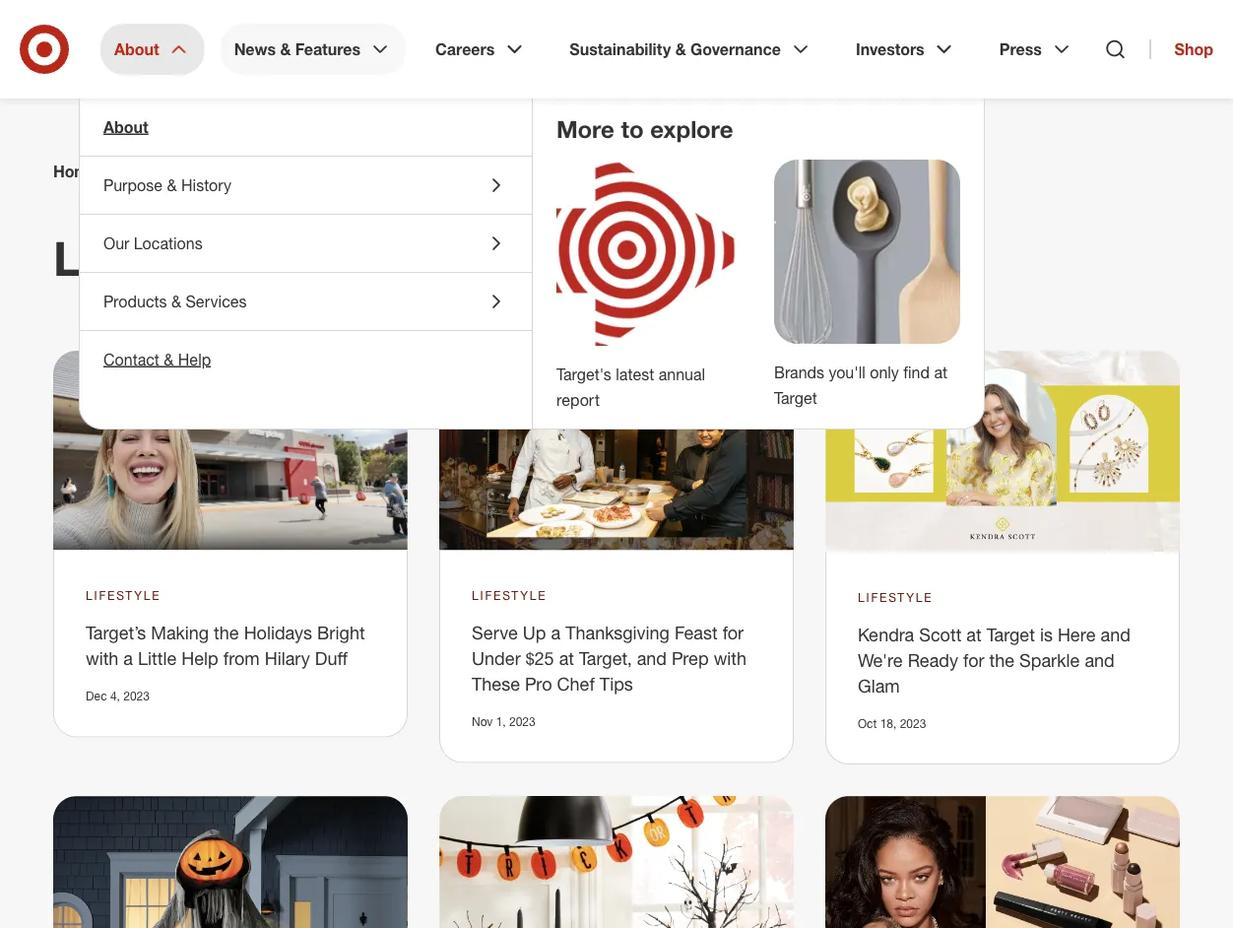 Task type: vqa. For each thing, say whether or not it's contained in the screenshot.


Task type: locate. For each thing, give the bounding box(es) containing it.
three kendra scott necklaces; kendra scott wearing a yellow top; and kendra scott earrings and necklace. image
[[826, 351, 1181, 552]]

a inside target's making the holidays bright with a little help from hilary duff
[[123, 648, 133, 669]]

features
[[295, 39, 361, 59], [190, 162, 256, 181]]

at right scott
[[967, 624, 982, 645]]

2023 right 1,
[[509, 715, 536, 729]]

18,
[[881, 716, 897, 730]]

our locations link
[[80, 215, 532, 272]]

1 horizontal spatial target
[[987, 624, 1036, 645]]

news & features inside "site navigation" element
[[234, 39, 361, 59]]

about
[[114, 39, 159, 59], [103, 117, 148, 136]]

thanksgiving
[[566, 622, 670, 644]]

target's latest annual report
[[557, 365, 706, 409]]

help inside target's making the holidays bright with a little help from hilary duff
[[182, 648, 219, 669]]

1 with from the left
[[86, 648, 119, 669]]

actress hilary duff smiling outside a target store. image
[[53, 351, 408, 551]]

2 horizontal spatial 2023
[[900, 716, 927, 730]]

and down here
[[1085, 649, 1115, 670]]

target's
[[86, 622, 146, 644]]

1,
[[496, 715, 506, 729]]

the up 'from'
[[214, 622, 239, 644]]

0 vertical spatial at
[[935, 363, 948, 382]]

0 vertical spatial features
[[295, 39, 361, 59]]

1 horizontal spatial 2023
[[509, 715, 536, 729]]

target
[[775, 388, 818, 408], [987, 624, 1036, 645]]

dec
[[86, 689, 107, 704]]

the
[[214, 622, 239, 644], [990, 649, 1015, 670]]

0 vertical spatial about link
[[101, 24, 205, 75]]

lifestyle link for kendra
[[858, 588, 934, 606]]

a down target's
[[123, 648, 133, 669]]

explore
[[651, 115, 734, 143]]

contact & help link
[[80, 331, 532, 388]]

brands
[[775, 363, 825, 382]]

0 horizontal spatial for
[[723, 622, 744, 644]]

0 vertical spatial target
[[775, 388, 818, 408]]

lifestyle up serve
[[472, 588, 547, 603]]

a red and white arrow with bullseye logo image
[[557, 160, 743, 346]]

a right up
[[551, 622, 561, 644]]

our
[[103, 234, 129, 253]]

sustainability & governance
[[570, 39, 781, 59]]

0 vertical spatial help
[[178, 350, 211, 369]]

for
[[723, 622, 744, 644], [964, 649, 985, 670]]

lifestyle for serve
[[472, 588, 547, 603]]

careers link
[[422, 24, 540, 75]]

1 vertical spatial at
[[967, 624, 982, 645]]

kendra scott at target is here and we're ready for the sparkle and glam
[[858, 624, 1131, 696]]

with down target's
[[86, 648, 119, 669]]

tips
[[600, 674, 633, 695]]

0 horizontal spatial lifestyle link
[[86, 587, 161, 605]]

0 vertical spatial about
[[114, 39, 159, 59]]

and left prep
[[637, 648, 667, 669]]

at right $25
[[559, 648, 574, 669]]

nov
[[472, 715, 493, 729]]

prep
[[672, 648, 709, 669]]

1 vertical spatial about
[[103, 117, 148, 136]]

lifestyle up target's
[[86, 588, 161, 603]]

is
[[1041, 624, 1053, 645]]

1 horizontal spatial with
[[714, 648, 747, 669]]

for right feast
[[723, 622, 744, 644]]

the left sparkle on the right bottom
[[990, 649, 1015, 670]]

careers
[[436, 39, 495, 59]]

press
[[1000, 39, 1042, 59]]

& for contact & help link
[[164, 350, 174, 369]]

0 vertical spatial a
[[551, 622, 561, 644]]

0 vertical spatial news
[[234, 39, 276, 59]]

for right ready at right bottom
[[964, 649, 985, 670]]

news & features
[[234, 39, 361, 59], [129, 162, 256, 181]]

oct
[[858, 716, 877, 730]]

lifestyle link up 'kendra'
[[858, 588, 934, 606]]

investors
[[856, 39, 925, 59]]

2 with from the left
[[714, 648, 747, 669]]

site navigation element
[[0, 0, 1234, 928]]

1 horizontal spatial features
[[295, 39, 361, 59]]

lifestyle link up target's
[[86, 587, 161, 605]]

2 horizontal spatial lifestyle link
[[858, 588, 934, 606]]

the inside kendra scott at target is here and we're ready for the sparkle and glam
[[990, 649, 1015, 670]]

2023 for little
[[123, 689, 150, 704]]

target's making the holidays bright with a little help from hilary duff
[[86, 622, 365, 669]]

news & features link inside "site navigation" element
[[220, 24, 406, 75]]

1 vertical spatial news
[[129, 162, 171, 181]]

0 vertical spatial news & features link
[[220, 24, 406, 75]]

1 vertical spatial for
[[964, 649, 985, 670]]

about link
[[101, 24, 205, 75], [80, 99, 532, 156]]

and
[[1101, 624, 1131, 645], [637, 648, 667, 669], [1085, 649, 1115, 670]]

products & services
[[103, 292, 247, 311]]

1 horizontal spatial at
[[935, 363, 948, 382]]

bright
[[317, 622, 365, 644]]

0 horizontal spatial features
[[190, 162, 256, 181]]

target left is at the right of the page
[[987, 624, 1036, 645]]

scott
[[920, 624, 962, 645]]

1 vertical spatial the
[[990, 649, 1015, 670]]

latest
[[616, 365, 655, 384]]

2 horizontal spatial at
[[967, 624, 982, 645]]

2023 right 18,
[[900, 716, 927, 730]]

2023 right 4,
[[123, 689, 150, 704]]

duff
[[315, 648, 348, 669]]

services
[[186, 292, 247, 311]]

0 horizontal spatial at
[[559, 648, 574, 669]]

home
[[53, 162, 97, 181]]

under
[[472, 648, 521, 669]]

1 horizontal spatial for
[[964, 649, 985, 670]]

help down the making
[[182, 648, 219, 669]]

serve
[[472, 622, 518, 644]]

target's making the holidays bright with a little help from hilary duff link
[[86, 622, 365, 669]]

0 vertical spatial the
[[214, 622, 239, 644]]

0 horizontal spatial the
[[214, 622, 239, 644]]

with inside target's making the holidays bright with a little help from hilary duff
[[86, 648, 119, 669]]

0 horizontal spatial 2023
[[123, 689, 150, 704]]

news & features link
[[220, 24, 406, 75], [129, 162, 256, 181]]

0 vertical spatial news & features
[[234, 39, 361, 59]]

lifestyle link
[[86, 587, 161, 605], [472, 587, 547, 605], [858, 588, 934, 606]]

lifestyle up 'kendra'
[[858, 590, 934, 604]]

2023
[[123, 689, 150, 704], [509, 715, 536, 729], [900, 716, 927, 730]]

1 vertical spatial features
[[190, 162, 256, 181]]

investors link
[[843, 24, 970, 75]]

with
[[86, 648, 119, 669], [714, 648, 747, 669]]

1 vertical spatial target
[[987, 624, 1036, 645]]

lifestyle for kendra
[[858, 590, 934, 604]]

news
[[234, 39, 276, 59], [129, 162, 171, 181]]

1 vertical spatial news & features
[[129, 162, 256, 181]]

target's
[[557, 365, 612, 384]]

a photo of rihanna next to an image of several fenty beauty makeup items. image
[[826, 796, 1181, 928]]

making
[[151, 622, 209, 644]]

0 horizontal spatial news
[[129, 162, 171, 181]]

1 horizontal spatial lifestyle link
[[472, 587, 547, 605]]

lifestyle
[[53, 229, 243, 287], [86, 588, 161, 603], [472, 588, 547, 603], [858, 590, 934, 604]]

0 horizontal spatial target
[[775, 388, 818, 408]]

help down products & services
[[178, 350, 211, 369]]

with right prep
[[714, 648, 747, 669]]

0 horizontal spatial with
[[86, 648, 119, 669]]

0 vertical spatial for
[[723, 622, 744, 644]]

1 vertical spatial a
[[123, 648, 133, 669]]

dec 4, 2023
[[86, 689, 150, 704]]

at right find
[[935, 363, 948, 382]]

1 vertical spatial help
[[182, 648, 219, 669]]

press link
[[986, 24, 1088, 75]]

our locations
[[103, 234, 203, 253]]

2023 for we're
[[900, 716, 927, 730]]

lifestyle link up serve
[[472, 587, 547, 605]]

1 horizontal spatial the
[[990, 649, 1015, 670]]

sustainability & governance link
[[556, 24, 827, 75]]

a
[[551, 622, 561, 644], [123, 648, 133, 669]]

1 vertical spatial about link
[[80, 99, 532, 156]]

annual
[[659, 365, 706, 384]]

at
[[935, 363, 948, 382], [967, 624, 982, 645], [559, 648, 574, 669]]

0 horizontal spatial a
[[123, 648, 133, 669]]

2 vertical spatial at
[[559, 648, 574, 669]]

$25
[[526, 648, 554, 669]]

target down 'brands'
[[775, 388, 818, 408]]

1 horizontal spatial a
[[551, 622, 561, 644]]

glam
[[858, 675, 900, 696]]

purpose & history
[[103, 175, 232, 195]]

&
[[280, 39, 291, 59], [676, 39, 687, 59], [175, 162, 186, 181], [167, 175, 177, 195], [171, 292, 181, 311], [164, 350, 174, 369]]

hilary
[[265, 648, 310, 669]]

1 horizontal spatial news
[[234, 39, 276, 59]]

report
[[557, 390, 600, 409]]

the inside target's making the holidays bright with a little help from hilary duff
[[214, 622, 239, 644]]



Task type: describe. For each thing, give the bounding box(es) containing it.
more
[[557, 115, 615, 143]]

holidays
[[244, 622, 312, 644]]

target inside kendra scott at target is here and we're ready for the sparkle and glam
[[987, 624, 1036, 645]]

and right here
[[1101, 624, 1131, 645]]

ready
[[908, 649, 959, 670]]

lifestyle up products
[[53, 229, 243, 287]]

at inside serve up a thanksgiving feast for under $25 at target, and prep with these pro chef tips
[[559, 648, 574, 669]]

we're
[[858, 649, 903, 670]]

& for purpose & history link
[[167, 175, 177, 195]]

target inside brands you'll only find at target
[[775, 388, 818, 408]]

purpose
[[103, 175, 163, 195]]

you'll
[[829, 363, 866, 382]]

serve up a thanksgiving feast for under $25 at target, and prep with these pro chef tips link
[[472, 622, 747, 695]]

lifestyle for target's
[[86, 588, 161, 603]]

kendra scott at target is here and we're ready for the sparkle and glam link
[[858, 624, 1131, 696]]

locations
[[134, 234, 203, 253]]

find
[[904, 363, 930, 382]]

oct 18, 2023
[[858, 716, 927, 730]]

overhead photo of a whisk, serving spoon and wooden spoon image
[[775, 160, 961, 344]]

2023 for $25
[[509, 715, 536, 729]]

lifestyle link for target's
[[86, 587, 161, 605]]

target's latest annual report link
[[557, 365, 706, 409]]

from
[[223, 648, 260, 669]]

kendra
[[858, 624, 915, 645]]

target,
[[579, 648, 632, 669]]

here
[[1058, 624, 1096, 645]]

& for products & services link in the left top of the page
[[171, 292, 181, 311]]

feast
[[675, 622, 718, 644]]

up
[[523, 622, 546, 644]]

news inside "site navigation" element
[[234, 39, 276, 59]]

4,
[[110, 689, 120, 704]]

home link
[[53, 162, 97, 181]]

brands you'll only find at target link
[[775, 363, 948, 408]]

purpose & history link
[[80, 157, 532, 214]]

these
[[472, 674, 520, 695]]

brands you'll only find at target
[[775, 363, 948, 408]]

a inside serve up a thanksgiving feast for under $25 at target, and prep with these pro chef tips
[[551, 622, 561, 644]]

sparkle
[[1020, 649, 1080, 670]]

contact & help
[[103, 350, 211, 369]]

contact
[[103, 350, 160, 369]]

sustainability
[[570, 39, 671, 59]]

pro
[[525, 674, 552, 695]]

governance
[[691, 39, 781, 59]]

chef
[[557, 674, 595, 695]]

with inside serve up a thanksgiving feast for under $25 at target, and prep with these pro chef tips
[[714, 648, 747, 669]]

at inside brands you'll only find at target
[[935, 363, 948, 382]]

lifestyle link for serve
[[472, 587, 547, 605]]

to
[[621, 115, 644, 143]]

help inside "site navigation" element
[[178, 350, 211, 369]]

products
[[103, 292, 167, 311]]

at inside kendra scott at target is here and we're ready for the sparkle and glam
[[967, 624, 982, 645]]

nov 1, 2023
[[472, 715, 536, 729]]

features inside "site navigation" element
[[295, 39, 361, 59]]

shop link
[[1151, 39, 1214, 59]]

history
[[181, 175, 232, 195]]

and inside serve up a thanksgiving feast for under $25 at target, and prep with these pro chef tips
[[637, 648, 667, 669]]

a smiling chef mitchell prepares food dishes alongside two people wearing all black professional attire. image
[[440, 351, 794, 551]]

only
[[870, 363, 900, 382]]

products & services link
[[80, 273, 532, 330]]

serve up a thanksgiving feast for under $25 at target, and prep with these pro chef tips
[[472, 622, 747, 695]]

more to explore
[[557, 115, 734, 143]]

shop
[[1175, 39, 1214, 59]]

little
[[138, 648, 177, 669]]

for inside kendra scott at target is here and we're ready for the sparkle and glam
[[964, 649, 985, 670]]

1 vertical spatial news & features link
[[129, 162, 256, 181]]

& for sustainability & governance link
[[676, 39, 687, 59]]

for inside serve up a thanksgiving feast for under $25 at target, and prep with these pro chef tips
[[723, 622, 744, 644]]



